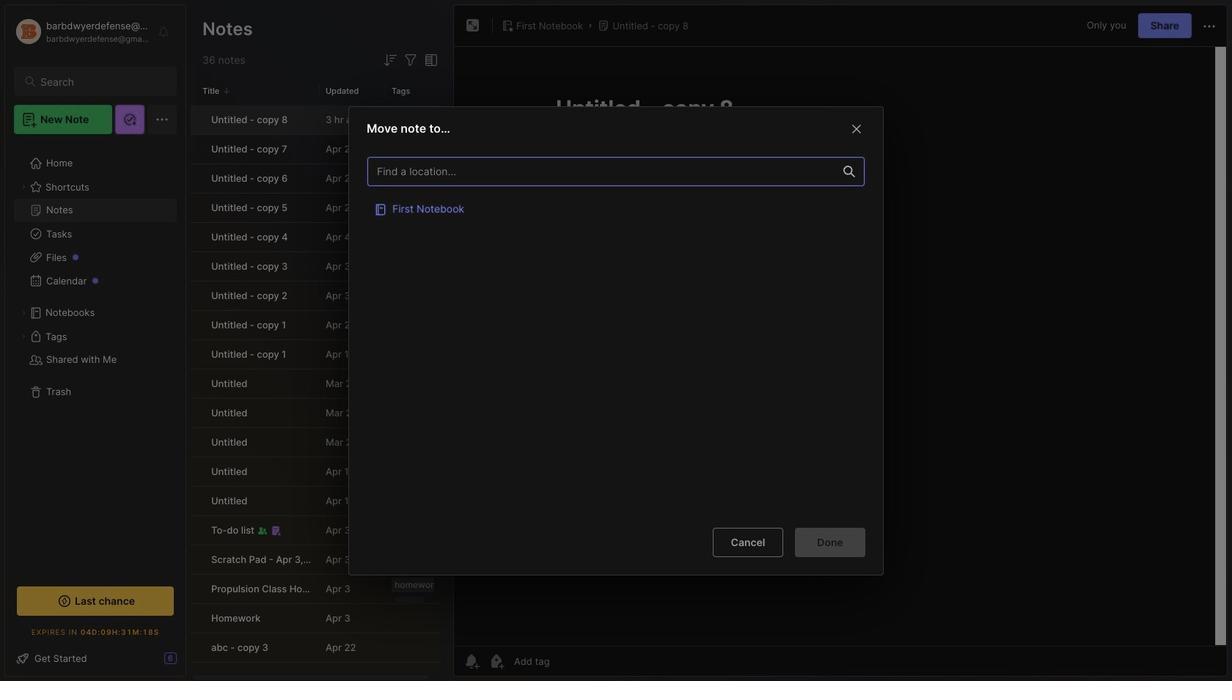 Task type: locate. For each thing, give the bounding box(es) containing it.
Note Editor text field
[[454, 46, 1228, 647]]

add a reminder image
[[463, 653, 481, 671]]

0 vertical spatial cell
[[368, 193, 865, 222]]

cell
[[368, 193, 865, 222], [392, 548, 434, 576]]

cell inside find a location field
[[368, 193, 865, 222]]

close image
[[848, 120, 866, 137]]

Search text field
[[40, 75, 164, 89]]

tree
[[5, 143, 186, 571]]

None search field
[[40, 73, 164, 90]]

row group
[[191, 106, 452, 682]]



Task type: vqa. For each thing, say whether or not it's contained in the screenshot.
the rightmost "What"
no



Task type: describe. For each thing, give the bounding box(es) containing it.
expand tags image
[[19, 332, 28, 341]]

none search field inside main element
[[40, 73, 164, 90]]

main element
[[0, 0, 191, 682]]

expand notebooks image
[[19, 309, 28, 318]]

tree inside main element
[[5, 143, 186, 571]]

expand note image
[[465, 17, 482, 34]]

add tag image
[[488, 653, 506, 671]]

Find a location field
[[360, 149, 873, 516]]

1 vertical spatial cell
[[392, 548, 434, 576]]

Find a location… text field
[[368, 159, 835, 183]]

note window element
[[454, 4, 1229, 677]]



